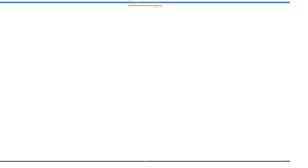 Task type: vqa. For each thing, say whether or not it's contained in the screenshot.
SETUP
yes



Task type: locate. For each thing, give the bounding box(es) containing it.
catalogs
[[193, 3, 196, 4]]

service/time sheets link
[[180, 3, 187, 4]]

sheets
[[184, 3, 186, 4]]

performance
[[200, 3, 203, 4]]

orders
[[177, 3, 179, 4]]

setup link
[[211, 3, 214, 4]]

No connected customers field
[[204, 9, 217, 10]]

navigation
[[205, 0, 217, 2]]

add-
[[208, 3, 210, 4]]

asn link
[[187, 3, 189, 4]]



Task type: describe. For each thing, give the bounding box(es) containing it.
sourcing
[[205, 3, 207, 4]]

sourcing link
[[204, 3, 208, 4]]

home link
[[171, 3, 173, 4]]

setup
[[212, 3, 214, 4]]

service/time sheets
[[180, 3, 186, 4]]

asn
[[187, 3, 189, 4]]

business
[[197, 3, 199, 4]]

profile
[[174, 3, 176, 4]]

orders link
[[177, 3, 180, 4]]

service/time
[[180, 3, 184, 4]]

profile link
[[174, 3, 177, 4]]

business performance
[[197, 3, 203, 4]]

catalogs link
[[193, 3, 196, 4]]

business performance link
[[196, 3, 204, 4]]

ons
[[210, 3, 211, 4]]

invoices link
[[189, 3, 193, 4]]

home
[[171, 3, 173, 4]]

add-ons link
[[208, 3, 211, 4]]

add-ons
[[208, 3, 211, 4]]

invoices
[[190, 3, 192, 4]]

coupa supplier portal image
[[170, 0, 180, 2]]



